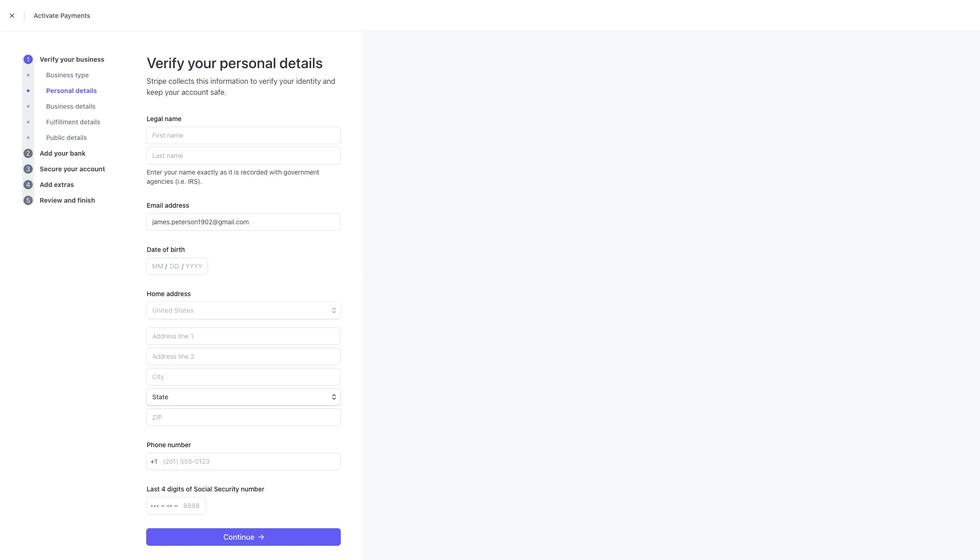 Task type: describe. For each thing, give the bounding box(es) containing it.
activate payments
[[34, 12, 90, 19]]

home address
[[147, 290, 191, 298]]

Phone number telephone field
[[157, 454, 340, 470]]

last
[[147, 486, 160, 494]]

details for personal details
[[75, 87, 97, 95]]

2 – from the left
[[174, 502, 178, 510]]

1 / from the left
[[165, 262, 167, 270]]

0 horizontal spatial account
[[79, 165, 105, 173]]

personal
[[46, 87, 74, 95]]

safe.
[[210, 88, 227, 96]]

public
[[46, 134, 65, 142]]

continue button
[[147, 530, 340, 546]]

Email address email field
[[147, 214, 340, 231]]

personal
[[220, 54, 276, 71]]

add extras
[[40, 181, 74, 189]]

1 horizontal spatial 4
[[161, 486, 166, 494]]

secure your account
[[40, 165, 105, 173]]

details for fulfillment details
[[80, 118, 100, 126]]

agencies
[[147, 178, 173, 185]]

City text field
[[147, 369, 340, 386]]

phone number
[[147, 441, 191, 449]]

Date of birth text field
[[150, 258, 165, 275]]

verify for verify your personal details
[[147, 54, 184, 71]]

0 horizontal spatial 4
[[26, 181, 30, 189]]

and inside the stripe collects this information to verify your identity and keep your account safe.
[[323, 77, 335, 85]]

finish
[[77, 196, 95, 204]]

••• – •• – button
[[147, 498, 178, 515]]

Last name text field
[[147, 148, 340, 164]]

stripe collects this information to verify your identity and keep your account safe.
[[147, 77, 335, 96]]

Year text field
[[184, 258, 204, 275]]

verify for verify your business
[[40, 55, 59, 63]]

keep
[[147, 88, 163, 96]]

date of birth
[[147, 246, 185, 254]]

account inside the stripe collects this information to verify your identity and keep your account safe.
[[181, 88, 208, 96]]

5
[[26, 196, 30, 204]]

1 horizontal spatial 1
[[154, 458, 157, 466]]

•••
[[150, 502, 159, 510]]

home
[[147, 290, 165, 298]]

activate
[[34, 12, 59, 19]]

exactly
[[197, 168, 218, 176]]

digits
[[167, 486, 184, 494]]

••• – •• –
[[150, 502, 178, 510]]

address for home address
[[166, 290, 191, 298]]

0 vertical spatial number
[[168, 441, 191, 449]]

verify your business
[[40, 55, 104, 63]]

1 horizontal spatial number
[[241, 486, 264, 494]]

to
[[250, 77, 257, 85]]

fulfillment details
[[46, 118, 100, 126]]

legal
[[147, 115, 163, 123]]

business
[[76, 55, 104, 63]]

add extras link
[[40, 180, 74, 190]]

personal details link
[[46, 86, 97, 95]]

birth
[[171, 246, 185, 254]]

social
[[194, 486, 212, 494]]

personal details
[[46, 87, 97, 95]]

verify
[[259, 77, 277, 85]]

enter your name exactly as it is recorded with government agencies (i.e. irs).
[[147, 168, 319, 185]]

your for secure your account
[[64, 165, 78, 173]]

Address line 2 text field
[[147, 349, 340, 365]]

with
[[269, 168, 282, 176]]

public details
[[46, 134, 87, 142]]

0 vertical spatial name
[[165, 115, 182, 123]]

1 – from the left
[[161, 502, 165, 510]]

details for public details
[[67, 134, 87, 142]]

verify your business link
[[40, 55, 104, 64]]

irs).
[[188, 178, 202, 185]]

Last 4 digits of Social Security number telephone field
[[178, 498, 206, 515]]

verify your personal details
[[147, 54, 323, 71]]



Task type: vqa. For each thing, say whether or not it's contained in the screenshot.
second "RECENT" 'ELEMENT' from the bottom of the page
no



Task type: locate. For each thing, give the bounding box(es) containing it.
0 vertical spatial of
[[163, 246, 169, 254]]

2 / from the left
[[182, 262, 184, 270]]

review
[[40, 196, 62, 204]]

address
[[165, 202, 189, 209], [166, 290, 191, 298]]

your down public details link
[[54, 149, 68, 157]]

1 vertical spatial of
[[186, 486, 192, 494]]

4
[[26, 181, 30, 189], [161, 486, 166, 494]]

your for verify your business
[[60, 55, 74, 63]]

details up fulfillment details
[[75, 102, 96, 110]]

0 horizontal spatial –
[[161, 502, 165, 510]]

1 left verify your business
[[27, 55, 30, 63]]

1 horizontal spatial account
[[181, 88, 208, 96]]

fulfillment
[[46, 118, 78, 126]]

1 horizontal spatial verify
[[147, 54, 184, 71]]

2
[[26, 149, 30, 157]]

add up secure on the left of the page
[[40, 149, 52, 157]]

and
[[323, 77, 335, 85], [64, 196, 76, 204]]

svg image
[[258, 535, 264, 541]]

1 vertical spatial business
[[46, 102, 73, 110]]

and right identity
[[323, 77, 335, 85]]

your inside enter your name exactly as it is recorded with government agencies (i.e. irs).
[[164, 168, 177, 176]]

secure
[[40, 165, 62, 173]]

1 vertical spatial account
[[79, 165, 105, 173]]

4 right last
[[161, 486, 166, 494]]

number right phone
[[168, 441, 191, 449]]

add for add your bank
[[40, 149, 52, 157]]

0 horizontal spatial verify
[[40, 55, 59, 63]]

number
[[168, 441, 191, 449], [241, 486, 264, 494]]

0 horizontal spatial and
[[64, 196, 76, 204]]

0 vertical spatial address
[[165, 202, 189, 209]]

security
[[214, 486, 239, 494]]

verify
[[147, 54, 184, 71], [40, 55, 59, 63]]

1 vertical spatial address
[[166, 290, 191, 298]]

add
[[40, 149, 52, 157], [40, 181, 52, 189]]

Day text field
[[167, 258, 182, 275]]

is
[[234, 168, 239, 176]]

ZIP text field
[[147, 410, 340, 426]]

details down "business details" link
[[80, 118, 100, 126]]

number right the security
[[241, 486, 264, 494]]

Legal name text field
[[147, 127, 340, 144]]

0 vertical spatial add
[[40, 149, 52, 157]]

name
[[165, 115, 182, 123], [179, 168, 195, 176]]

as
[[220, 168, 227, 176]]

1
[[27, 55, 30, 63], [154, 458, 157, 466]]

add your bank
[[40, 149, 86, 157]]

email
[[147, 202, 163, 209]]

name up (i.e.
[[179, 168, 195, 176]]

phone
[[147, 441, 166, 449]]

identity
[[296, 77, 321, 85]]

0 vertical spatial 1
[[27, 55, 30, 63]]

business
[[46, 71, 73, 79], [46, 102, 73, 110]]

information
[[210, 77, 248, 85]]

Address line 1 text field
[[147, 328, 340, 345]]

business type link
[[46, 71, 89, 80]]

0 vertical spatial business
[[46, 71, 73, 79]]

secure your account link
[[40, 165, 105, 174]]

bank
[[70, 149, 86, 157]]

your inside verify your business link
[[60, 55, 74, 63]]

account down this
[[181, 88, 208, 96]]

government
[[284, 168, 319, 176]]

/ down birth
[[182, 262, 184, 270]]

0 vertical spatial and
[[323, 77, 335, 85]]

extras
[[54, 181, 74, 189]]

0 horizontal spatial number
[[168, 441, 191, 449]]

–
[[161, 502, 165, 510], [174, 502, 178, 510]]

business details
[[46, 102, 96, 110]]

enter
[[147, 168, 162, 176]]

business for business details
[[46, 102, 73, 110]]

0 horizontal spatial 1
[[27, 55, 30, 63]]

date
[[147, 246, 161, 254]]

add inside "link"
[[40, 181, 52, 189]]

address right email
[[165, 202, 189, 209]]

your up (i.e.
[[164, 168, 177, 176]]

1 down phone
[[154, 458, 157, 466]]

verify up stripe
[[147, 54, 184, 71]]

of
[[163, 246, 169, 254], [186, 486, 192, 494]]

business up personal
[[46, 71, 73, 79]]

payments
[[60, 12, 90, 19]]

continue
[[223, 534, 254, 542]]

0 vertical spatial account
[[181, 88, 208, 96]]

your for enter your name exactly as it is recorded with government agencies (i.e. irs).
[[164, 168, 177, 176]]

address for email address
[[165, 202, 189, 209]]

of right date at the top of the page
[[163, 246, 169, 254]]

review and finish link
[[40, 196, 95, 205]]

+
[[150, 458, 154, 466]]

legal name
[[147, 115, 182, 123]]

1 horizontal spatial –
[[174, 502, 178, 510]]

2 business from the top
[[46, 102, 73, 110]]

1 vertical spatial name
[[179, 168, 195, 176]]

– left the '••'
[[161, 502, 165, 510]]

0 horizontal spatial /
[[165, 262, 167, 270]]

add your bank link
[[40, 149, 86, 158]]

name inside enter your name exactly as it is recorded with government agencies (i.e. irs).
[[179, 168, 195, 176]]

your for verify your personal details
[[188, 54, 217, 71]]

review and finish
[[40, 196, 95, 204]]

details for business details
[[75, 102, 96, 110]]

details up identity
[[279, 54, 323, 71]]

your inside secure your account link
[[64, 165, 78, 173]]

0 horizontal spatial of
[[163, 246, 169, 254]]

fulfillment details link
[[46, 118, 100, 127]]

3
[[26, 165, 30, 173]]

details inside "link"
[[75, 87, 97, 95]]

/
[[165, 262, 167, 270], [182, 262, 184, 270]]

collects
[[168, 77, 194, 85]]

email address
[[147, 202, 189, 209]]

business details link
[[46, 102, 96, 111]]

add for add extras
[[40, 181, 52, 189]]

••
[[166, 502, 172, 510]]

1 vertical spatial 4
[[161, 486, 166, 494]]

and left finish
[[64, 196, 76, 204]]

1 horizontal spatial and
[[323, 77, 335, 85]]

your up business type
[[60, 55, 74, 63]]

/ down date of birth
[[165, 262, 167, 270]]

your up this
[[188, 54, 217, 71]]

last 4 digits of social security number
[[147, 486, 264, 494]]

account down "bank"
[[79, 165, 105, 173]]

this
[[196, 77, 209, 85]]

1 horizontal spatial of
[[186, 486, 192, 494]]

+ 1
[[150, 458, 157, 466]]

1 vertical spatial number
[[241, 486, 264, 494]]

1 business from the top
[[46, 71, 73, 79]]

1 vertical spatial add
[[40, 181, 52, 189]]

it
[[229, 168, 232, 176]]

public details link
[[46, 133, 87, 143]]

type
[[75, 71, 89, 79]]

and inside review and finish link
[[64, 196, 76, 204]]

business down personal
[[46, 102, 73, 110]]

address right 'home'
[[166, 290, 191, 298]]

your up extras
[[64, 165, 78, 173]]

4 up 5
[[26, 181, 30, 189]]

your right verify on the top left
[[279, 77, 294, 85]]

2 add from the top
[[40, 181, 52, 189]]

verify up business type
[[40, 55, 59, 63]]

1 horizontal spatial /
[[182, 262, 184, 270]]

business for business type
[[46, 71, 73, 79]]

1 vertical spatial and
[[64, 196, 76, 204]]

your
[[188, 54, 217, 71], [60, 55, 74, 63], [279, 77, 294, 85], [165, 88, 180, 96], [54, 149, 68, 157], [64, 165, 78, 173], [164, 168, 177, 176]]

your inside 'add your bank' link
[[54, 149, 68, 157]]

your down collects
[[165, 88, 180, 96]]

– right the '••'
[[174, 502, 178, 510]]

details
[[279, 54, 323, 71], [75, 87, 97, 95], [75, 102, 96, 110], [80, 118, 100, 126], [67, 134, 87, 142]]

business type
[[46, 71, 89, 79]]

stripe
[[147, 77, 167, 85]]

account
[[181, 88, 208, 96], [79, 165, 105, 173]]

your for add your bank
[[54, 149, 68, 157]]

details down type on the top of page
[[75, 87, 97, 95]]

details up "bank"
[[67, 134, 87, 142]]

recorded
[[241, 168, 268, 176]]

name right 'legal'
[[165, 115, 182, 123]]

0 vertical spatial 4
[[26, 181, 30, 189]]

of right digits
[[186, 486, 192, 494]]

add down secure on the left of the page
[[40, 181, 52, 189]]

1 vertical spatial 1
[[154, 458, 157, 466]]

1 add from the top
[[40, 149, 52, 157]]

(i.e.
[[175, 178, 186, 185]]



